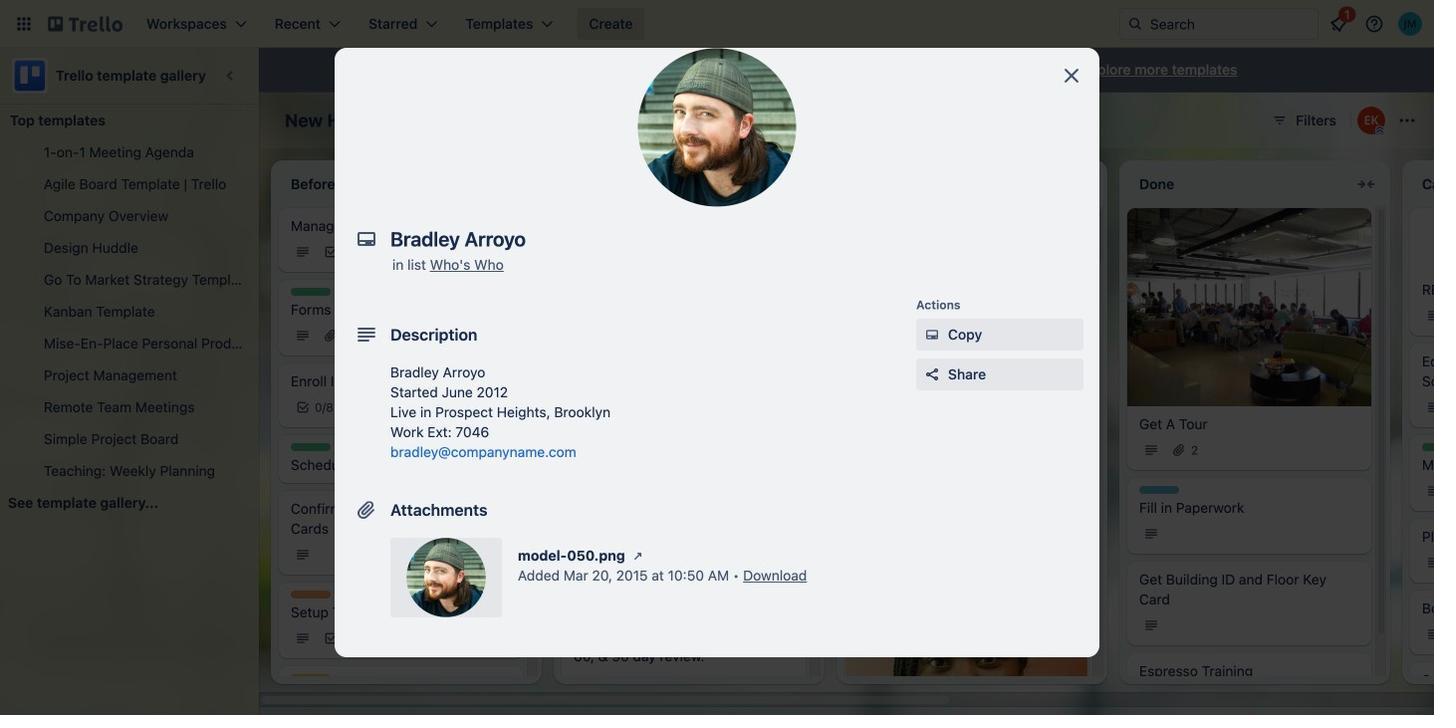 Task type: describe. For each thing, give the bounding box(es) containing it.
color: orange, title: "support team" element
[[291, 591, 331, 599]]

close dialog image
[[1060, 64, 1084, 88]]

Board name text field
[[275, 105, 478, 136]]

1 color: green, title: "remote employees" element from the top
[[291, 288, 331, 296]]

collapse list image
[[1354, 172, 1378, 196]]

trello logo image
[[12, 58, 48, 94]]

show menu image
[[1397, 111, 1417, 130]]

open information menu image
[[1364, 14, 1384, 34]]

1 vertical spatial sm image
[[628, 546, 648, 566]]

search image
[[1127, 16, 1143, 32]]

collapse list image
[[789, 172, 813, 196]]

workspace navigation collapse icon image
[[217, 62, 245, 90]]

primary element
[[0, 0, 1434, 48]]



Task type: vqa. For each thing, say whether or not it's contained in the screenshot.
"Cancel list editing" icon
no



Task type: locate. For each thing, give the bounding box(es) containing it.
color: sky, title: "in progress" element
[[1139, 486, 1179, 494]]

ellie kulick (elliekulick2) image
[[1357, 107, 1385, 134]]

0 vertical spatial sm image
[[922, 325, 942, 345]]

None text field
[[380, 221, 1038, 257]]

1 vertical spatial color: green, title: "remote employees" element
[[291, 443, 331, 451]]

0 vertical spatial color: green, title: "remote employees" element
[[291, 288, 331, 296]]

1 notification image
[[1327, 12, 1350, 36]]

Search field
[[1119, 8, 1319, 40]]

color: green, title: "remote employees" element
[[291, 288, 331, 296], [291, 443, 331, 451]]

2 color: green, title: "remote employees" element from the top
[[291, 443, 331, 451]]

jeremy miller (jeremymiller198) image
[[1398, 12, 1422, 36]]

1 horizontal spatial sm image
[[922, 325, 942, 345]]

sm image
[[922, 325, 942, 345], [628, 546, 648, 566]]

0 horizontal spatial sm image
[[628, 546, 648, 566]]



